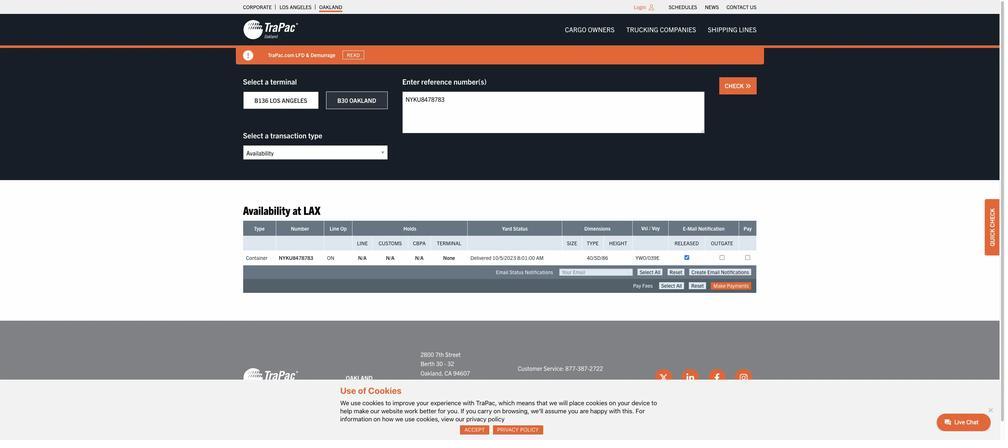 Task type: describe. For each thing, give the bounding box(es) containing it.
released
[[674, 240, 699, 247]]

32
[[447, 361, 454, 368]]

877-
[[565, 365, 577, 373]]

website
[[381, 408, 403, 415]]

means
[[516, 400, 535, 407]]

line for line
[[357, 240, 368, 247]]

Enter reference number(s) text field
[[402, 92, 705, 134]]

0 vertical spatial on
[[609, 400, 616, 407]]

40/sd/86
[[587, 255, 608, 262]]

number(s)
[[454, 77, 487, 86]]

delivered 10/5/2023 8:01:00 am
[[470, 255, 544, 262]]

-
[[444, 361, 446, 368]]

light image
[[649, 4, 654, 10]]

b136 los angeles
[[254, 97, 307, 104]]

make payments
[[713, 283, 749, 290]]

7th
[[435, 351, 444, 359]]

quick
[[989, 229, 996, 247]]

8:01:00
[[517, 255, 535, 262]]

1 cookies from the left
[[362, 400, 384, 407]]

for
[[438, 408, 446, 415]]

oakland image inside footer
[[243, 368, 298, 389]]

cargo owners
[[565, 25, 615, 34]]

place
[[569, 400, 584, 407]]

1 horizontal spatial our
[[455, 416, 465, 424]]

cookies
[[368, 386, 402, 397]]

type
[[308, 131, 322, 140]]

1 horizontal spatial on
[[494, 408, 501, 415]]

line op
[[330, 226, 347, 232]]

cookies,
[[416, 416, 440, 424]]

make payments link
[[711, 283, 751, 290]]

lax
[[303, 203, 320, 218]]

notifications
[[525, 269, 553, 276]]

none
[[443, 255, 455, 262]]

trucking companies
[[626, 25, 696, 34]]

ca
[[444, 370, 452, 377]]

which
[[498, 400, 515, 407]]

height
[[609, 240, 627, 247]]

corporate
[[243, 4, 272, 10]]

1 horizontal spatial with
[[609, 408, 621, 415]]

menu bar containing cargo owners
[[559, 22, 762, 37]]

login
[[634, 4, 646, 10]]

2 vertical spatial on
[[373, 416, 380, 424]]

availability at lax
[[243, 203, 320, 218]]

policy
[[520, 427, 539, 434]]

los angeles link
[[279, 2, 312, 12]]

oakland,
[[421, 370, 443, 377]]

cbpa
[[413, 240, 426, 247]]

387-
[[577, 365, 589, 373]]

banner containing cargo owners
[[0, 14, 1005, 65]]

e-mail notification
[[683, 226, 725, 232]]

on
[[327, 255, 334, 262]]

1 vertical spatial los
[[270, 97, 280, 104]]

2 cookies from the left
[[586, 400, 607, 407]]

3 n/a from the left
[[415, 255, 424, 262]]

availability
[[243, 203, 290, 218]]

Your Email email field
[[559, 269, 633, 276]]

check button
[[719, 77, 757, 95]]

op
[[340, 226, 347, 232]]

use
[[340, 386, 356, 397]]

status for email
[[509, 269, 524, 276]]

pay for pay
[[744, 226, 752, 232]]

/
[[649, 225, 650, 232]]

contact
[[727, 4, 749, 10]]

footer containing 2800 7th street
[[0, 321, 1000, 441]]

privacy
[[466, 416, 486, 424]]

trucking companies link
[[620, 22, 702, 37]]

owners
[[588, 25, 615, 34]]

we'll
[[531, 408, 543, 415]]

0 horizontal spatial we
[[395, 416, 403, 424]]

view
[[441, 416, 454, 424]]

2 you from the left
[[568, 408, 578, 415]]

1 oakland image from the top
[[243, 19, 298, 40]]

pay fees
[[633, 283, 653, 290]]

0 vertical spatial angeles
[[290, 4, 312, 10]]

&
[[306, 52, 309, 58]]

of
[[358, 386, 366, 397]]

oakland inside footer
[[346, 375, 373, 382]]

you.
[[447, 408, 459, 415]]

1 vertical spatial oakland
[[349, 97, 376, 104]]

quick check link
[[985, 200, 1000, 256]]

outgate
[[711, 240, 733, 247]]

0 vertical spatial our
[[370, 408, 380, 415]]

a for transaction
[[265, 131, 269, 140]]

quick check
[[989, 209, 996, 247]]

corporate link
[[243, 2, 272, 12]]

los angeles
[[279, 4, 312, 10]]

are
[[580, 408, 589, 415]]

select a terminal
[[243, 77, 297, 86]]

if
[[461, 408, 464, 415]]

2800
[[421, 351, 434, 359]]

1 your from the left
[[417, 400, 429, 407]]

accept
[[464, 427, 485, 434]]

30
[[436, 361, 443, 368]]

email
[[496, 269, 508, 276]]

berth
[[421, 361, 435, 368]]

10/5/2023
[[493, 255, 516, 262]]

news
[[705, 4, 719, 10]]

device
[[631, 400, 650, 407]]

code:
[[432, 398, 446, 406]]

use of cookies we use cookies to improve your experience with trapac, which means that we will place cookies on your device to help make our website work better for you. if you carry on browsing, we'll assume you are happy with this. for information on how we use cookies, view our privacy policy
[[340, 386, 657, 424]]



Task type: vqa. For each thing, say whether or not it's contained in the screenshot.
ACTUAL corresponding to Steamship Line : YML Lloyds Code : 9462706
no



Task type: locate. For each thing, give the bounding box(es) containing it.
number
[[291, 226, 309, 232]]

1 horizontal spatial you
[[568, 408, 578, 415]]

0 horizontal spatial on
[[373, 416, 380, 424]]

shipping lines link
[[702, 22, 762, 37]]

n/a down customs
[[386, 255, 395, 262]]

schedules link
[[669, 2, 697, 12]]

mail
[[687, 226, 697, 232]]

1 a from the top
[[265, 77, 269, 86]]

menu bar
[[665, 2, 760, 12], [559, 22, 762, 37]]

holds
[[403, 226, 416, 232]]

line left "op" in the left bottom of the page
[[330, 226, 339, 232]]

your up the "this." on the right bottom of the page
[[618, 400, 630, 407]]

us
[[750, 4, 757, 10]]

select
[[243, 77, 263, 86], [243, 131, 263, 140]]

n/a down cbpa
[[415, 255, 424, 262]]

use up make
[[351, 400, 361, 407]]

assume
[[545, 408, 566, 415]]

2800 7th street berth 30 - 32 oakland, ca 94607
[[421, 351, 470, 377]]

trapac.com lfd & demurrage
[[268, 52, 335, 58]]

line left customs
[[357, 240, 368, 247]]

0 horizontal spatial type
[[254, 226, 265, 232]]

0 horizontal spatial to
[[385, 400, 391, 407]]

1 vertical spatial on
[[494, 408, 501, 415]]

enter reference number(s)
[[402, 77, 487, 86]]

1 vertical spatial select
[[243, 131, 263, 140]]

0 vertical spatial use
[[351, 400, 361, 407]]

1 vertical spatial type
[[587, 240, 599, 247]]

1 n/a from the left
[[358, 255, 367, 262]]

customer service: 877-387-2722
[[518, 365, 603, 373]]

pay right notification
[[744, 226, 752, 232]]

None checkbox
[[720, 256, 724, 261], [745, 256, 750, 261], [720, 256, 724, 261], [745, 256, 750, 261]]

menu bar containing schedules
[[665, 2, 760, 12]]

None checkbox
[[684, 256, 689, 261]]

1 horizontal spatial cookies
[[586, 400, 607, 407]]

menu bar down light icon
[[559, 22, 762, 37]]

los right corporate link
[[279, 4, 289, 10]]

check inside button
[[725, 82, 745, 89]]

terminal
[[437, 240, 461, 247]]

94607
[[453, 370, 470, 377]]

with up if
[[463, 400, 474, 407]]

1 horizontal spatial line
[[357, 240, 368, 247]]

0 horizontal spatial solid image
[[243, 51, 253, 61]]

0 horizontal spatial cookies
[[362, 400, 384, 407]]

1 vertical spatial we
[[395, 416, 403, 424]]

status
[[513, 226, 528, 232], [509, 269, 524, 276]]

for
[[636, 408, 645, 415]]

use down work
[[405, 416, 415, 424]]

privacy policy link
[[493, 426, 543, 435]]

0 horizontal spatial use
[[351, 400, 361, 407]]

0 vertical spatial oakland image
[[243, 19, 298, 40]]

line
[[330, 226, 339, 232], [357, 240, 368, 247]]

our right make
[[370, 408, 380, 415]]

make
[[713, 283, 726, 290]]

at
[[293, 203, 301, 218]]

trapac.com
[[268, 52, 294, 58]]

0 vertical spatial pay
[[744, 226, 752, 232]]

oakland right b30
[[349, 97, 376, 104]]

0 vertical spatial solid image
[[243, 51, 253, 61]]

1 vertical spatial line
[[357, 240, 368, 247]]

0 horizontal spatial your
[[417, 400, 429, 407]]

we down website
[[395, 416, 403, 424]]

1 vertical spatial pay
[[633, 283, 641, 290]]

line for line op
[[330, 226, 339, 232]]

transaction
[[270, 131, 307, 140]]

oakland up the "of"
[[346, 375, 373, 382]]

status right email
[[509, 269, 524, 276]]

0 horizontal spatial pay
[[633, 283, 641, 290]]

on left device
[[609, 400, 616, 407]]

better
[[420, 408, 436, 415]]

0 horizontal spatial with
[[463, 400, 474, 407]]

1 vertical spatial check
[[989, 209, 996, 228]]

we up assume at the bottom
[[549, 400, 557, 407]]

2811
[[448, 398, 461, 406]]

street
[[445, 351, 461, 359]]

solid image inside check button
[[745, 83, 751, 89]]

1 select from the top
[[243, 77, 263, 86]]

size
[[567, 240, 577, 247]]

pay for pay fees
[[633, 283, 641, 290]]

menu bar up shipping
[[665, 2, 760, 12]]

shipping
[[708, 25, 737, 34]]

improve
[[393, 400, 415, 407]]

privacy policy
[[497, 427, 539, 434]]

1 vertical spatial status
[[509, 269, 524, 276]]

None button
[[638, 269, 663, 276], [667, 269, 684, 276], [689, 269, 751, 276], [659, 283, 684, 290], [689, 283, 706, 290], [638, 269, 663, 276], [667, 269, 684, 276], [689, 269, 751, 276], [659, 283, 684, 290], [689, 283, 706, 290]]

b30 oakland
[[337, 97, 376, 104]]

status for yard
[[513, 226, 528, 232]]

companies
[[660, 25, 696, 34]]

solid image
[[243, 51, 253, 61], [745, 83, 751, 89]]

vsl
[[641, 225, 648, 232]]

delivered
[[470, 255, 491, 262]]

n/a
[[358, 255, 367, 262], [386, 255, 395, 262], [415, 255, 424, 262]]

you right if
[[466, 408, 476, 415]]

1 horizontal spatial type
[[587, 240, 599, 247]]

email status notifications
[[496, 269, 553, 276]]

0 vertical spatial select
[[243, 77, 263, 86]]

angeles down the terminal
[[282, 97, 307, 104]]

0 vertical spatial we
[[549, 400, 557, 407]]

1 to from the left
[[385, 400, 391, 407]]

angeles
[[290, 4, 312, 10], [282, 97, 307, 104]]

fees
[[642, 283, 653, 290]]

1 vertical spatial menu bar
[[559, 22, 762, 37]]

1 horizontal spatial your
[[618, 400, 630, 407]]

1 you from the left
[[466, 408, 476, 415]]

schedules
[[669, 4, 697, 10]]

2 a from the top
[[265, 131, 269, 140]]

0 horizontal spatial check
[[725, 82, 745, 89]]

cookies
[[362, 400, 384, 407], [586, 400, 607, 407]]

2 to from the left
[[651, 400, 657, 407]]

1 horizontal spatial pay
[[744, 226, 752, 232]]

pay
[[744, 226, 752, 232], [633, 283, 641, 290]]

2 oakland image from the top
[[243, 368, 298, 389]]

2 n/a from the left
[[386, 255, 395, 262]]

port code:  2811
[[421, 398, 461, 406]]

type up 40/sd/86
[[587, 240, 599, 247]]

2 horizontal spatial on
[[609, 400, 616, 407]]

select up b136
[[243, 77, 263, 86]]

port
[[421, 398, 431, 406]]

1 vertical spatial our
[[455, 416, 465, 424]]

our down if
[[455, 416, 465, 424]]

type down availability
[[254, 226, 265, 232]]

on left how
[[373, 416, 380, 424]]

cookies up make
[[362, 400, 384, 407]]

pay left fees
[[633, 283, 641, 290]]

to
[[385, 400, 391, 407], [651, 400, 657, 407]]

1 vertical spatial angeles
[[282, 97, 307, 104]]

0 vertical spatial status
[[513, 226, 528, 232]]

n/a right on
[[358, 255, 367, 262]]

1 vertical spatial use
[[405, 416, 415, 424]]

experience
[[430, 400, 461, 407]]

on up policy
[[494, 408, 501, 415]]

0 horizontal spatial line
[[330, 226, 339, 232]]

1 vertical spatial with
[[609, 408, 621, 415]]

voy
[[652, 225, 660, 232]]

a left transaction
[[265, 131, 269, 140]]

0 vertical spatial los
[[279, 4, 289, 10]]

customer
[[518, 365, 542, 373]]

am
[[536, 255, 544, 262]]

0 vertical spatial with
[[463, 400, 474, 407]]

1 horizontal spatial we
[[549, 400, 557, 407]]

contact us
[[727, 4, 757, 10]]

a for terminal
[[265, 77, 269, 86]]

select for select a transaction type
[[243, 131, 263, 140]]

our
[[370, 408, 380, 415], [455, 416, 465, 424]]

use
[[351, 400, 361, 407], [405, 416, 415, 424]]

1 horizontal spatial use
[[405, 416, 415, 424]]

0 vertical spatial line
[[330, 226, 339, 232]]

with left the "this." on the right bottom of the page
[[609, 408, 621, 415]]

trapac,
[[476, 400, 497, 407]]

trucking
[[626, 25, 658, 34]]

0 vertical spatial a
[[265, 77, 269, 86]]

banner
[[0, 14, 1005, 65]]

0 vertical spatial menu bar
[[665, 2, 760, 12]]

2 your from the left
[[618, 400, 630, 407]]

1 horizontal spatial to
[[651, 400, 657, 407]]

select left transaction
[[243, 131, 263, 140]]

2 select from the top
[[243, 131, 263, 140]]

information
[[340, 416, 372, 424]]

1 horizontal spatial check
[[989, 209, 996, 228]]

we
[[549, 400, 557, 407], [395, 416, 403, 424]]

cargo
[[565, 25, 586, 34]]

news link
[[705, 2, 719, 12]]

cargo owners link
[[559, 22, 620, 37]]

yard status
[[502, 226, 528, 232]]

footer
[[0, 321, 1000, 441]]

1 horizontal spatial n/a
[[386, 255, 395, 262]]

to up website
[[385, 400, 391, 407]]

status right yard
[[513, 226, 528, 232]]

los
[[279, 4, 289, 10], [270, 97, 280, 104]]

0 horizontal spatial you
[[466, 408, 476, 415]]

nyku8478783
[[279, 255, 313, 262]]

0 vertical spatial type
[[254, 226, 265, 232]]

oakland right los angeles link
[[319, 4, 342, 10]]

1 vertical spatial a
[[265, 131, 269, 140]]

angeles left oakland link
[[290, 4, 312, 10]]

accept link
[[460, 426, 489, 435]]

los right b136
[[270, 97, 280, 104]]

service:
[[544, 365, 564, 373]]

0 vertical spatial check
[[725, 82, 745, 89]]

reference
[[421, 77, 452, 86]]

e-
[[683, 226, 687, 232]]

no image
[[987, 407, 994, 414]]

to right device
[[651, 400, 657, 407]]

carry
[[478, 408, 492, 415]]

oakland image
[[243, 19, 298, 40], [243, 368, 298, 389]]

select for select a terminal
[[243, 77, 263, 86]]

you down place
[[568, 408, 578, 415]]

your up better
[[417, 400, 429, 407]]

dimensions
[[584, 226, 610, 232]]

lines
[[739, 25, 757, 34]]

a left the terminal
[[265, 77, 269, 86]]

1 horizontal spatial solid image
[[745, 83, 751, 89]]

container
[[246, 255, 268, 262]]

1 vertical spatial oakland image
[[243, 368, 298, 389]]

0 horizontal spatial n/a
[[358, 255, 367, 262]]

2 vertical spatial oakland
[[346, 375, 373, 382]]

cookies up happy
[[586, 400, 607, 407]]

0 vertical spatial oakland
[[319, 4, 342, 10]]

0 horizontal spatial our
[[370, 408, 380, 415]]

2 horizontal spatial n/a
[[415, 255, 424, 262]]

make
[[354, 408, 369, 415]]

privacy
[[497, 427, 519, 434]]

1 vertical spatial solid image
[[745, 83, 751, 89]]



